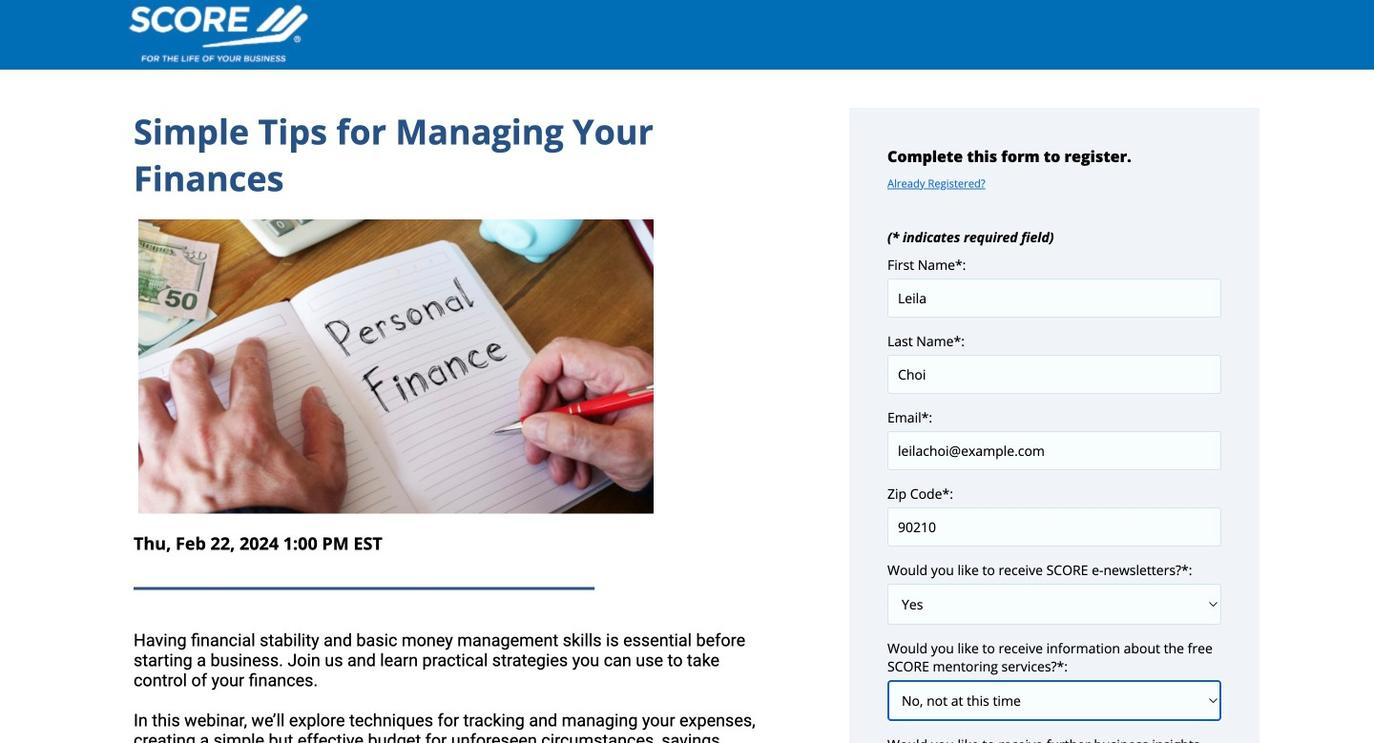 Task type: locate. For each thing, give the bounding box(es) containing it.
register for the webcast form
[[888, 108, 1222, 744]]

None text field
[[888, 355, 1222, 394], [888, 508, 1222, 547], [888, 355, 1222, 394], [888, 508, 1222, 547]]

none text field inside "event registration page" element
[[888, 279, 1222, 318]]

None email field
[[888, 431, 1222, 471]]

event registration page element
[[0, 0, 1375, 744]]

None text field
[[888, 279, 1222, 318]]

none email field inside "event registration page" element
[[888, 431, 1222, 471]]



Task type: describe. For each thing, give the bounding box(es) containing it.
webcast details element
[[134, 108, 773, 744]]



Task type: vqa. For each thing, say whether or not it's contained in the screenshot.
text box
yes



